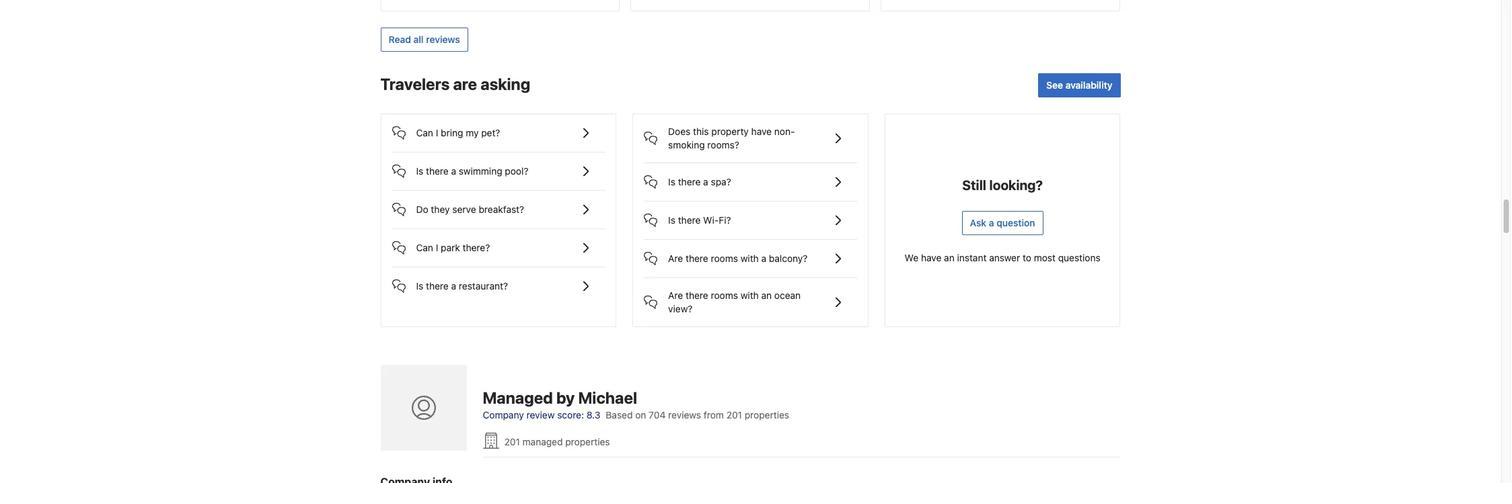 Task type: vqa. For each thing, say whether or not it's contained in the screenshot.
201
yes



Task type: locate. For each thing, give the bounding box(es) containing it.
0 vertical spatial can
[[416, 127, 433, 138]]

are inside button
[[668, 253, 683, 264]]

a inside the "is there a swimming pool?" button
[[451, 165, 456, 177]]

1 vertical spatial rooms
[[711, 290, 738, 301]]

there for are there rooms with a balcony?
[[686, 253, 709, 264]]

are
[[453, 75, 477, 93]]

2 are from the top
[[668, 290, 683, 301]]

can left the bring
[[416, 127, 433, 138]]

wi-
[[703, 215, 719, 226]]

1 vertical spatial can
[[416, 242, 433, 254]]

have right we
[[921, 252, 942, 264]]

properties right from
[[745, 410, 790, 422]]

1 vertical spatial are
[[668, 290, 683, 301]]

1 vertical spatial an
[[762, 290, 772, 301]]

serve
[[453, 204, 476, 215]]

ask a question
[[970, 217, 1036, 229]]

swimming
[[459, 165, 503, 177]]

1 with from the top
[[741, 253, 759, 264]]

1 horizontal spatial have
[[921, 252, 942, 264]]

are inside are there rooms with an ocean view?
[[668, 290, 683, 301]]

1 horizontal spatial reviews
[[668, 410, 701, 422]]

properties
[[745, 410, 790, 422], [566, 437, 610, 448]]

0 vertical spatial reviews
[[426, 34, 460, 45]]

with left ocean
[[741, 290, 759, 301]]

0 horizontal spatial reviews
[[426, 34, 460, 45]]

score:
[[557, 410, 584, 422]]

can
[[416, 127, 433, 138], [416, 242, 433, 254]]

a left the spa?
[[703, 176, 709, 188]]

i inside can i bring my pet? button
[[436, 127, 438, 138]]

rooms inside are there rooms with an ocean view?
[[711, 290, 738, 301]]

reviews right the 704
[[668, 410, 701, 422]]

there up they
[[426, 165, 449, 177]]

do
[[416, 204, 428, 215]]

a inside is there a spa? button
[[703, 176, 709, 188]]

1 can from the top
[[416, 127, 433, 138]]

are there rooms with a balcony?
[[668, 253, 808, 264]]

2 i from the top
[[436, 242, 438, 254]]

based
[[606, 410, 633, 422]]

1 vertical spatial with
[[741, 290, 759, 301]]

is left 'wi-'
[[668, 215, 676, 226]]

an
[[944, 252, 955, 264], [762, 290, 772, 301]]

1 horizontal spatial properties
[[745, 410, 790, 422]]

i left park
[[436, 242, 438, 254]]

1 i from the top
[[436, 127, 438, 138]]

is down smoking
[[668, 176, 676, 188]]

1 vertical spatial i
[[436, 242, 438, 254]]

0 vertical spatial rooms
[[711, 253, 738, 264]]

1 vertical spatial reviews
[[668, 410, 701, 422]]

are down is there wi-fi? at top
[[668, 253, 683, 264]]

a for spa?
[[703, 176, 709, 188]]

a for swimming
[[451, 165, 456, 177]]

0 vertical spatial 201
[[727, 410, 742, 422]]

0 vertical spatial are
[[668, 253, 683, 264]]

is up 'do'
[[416, 165, 424, 177]]

0 horizontal spatial have
[[752, 126, 772, 137]]

201 managed properties
[[504, 437, 610, 448]]

rooms for a
[[711, 253, 738, 264]]

rooms down are there rooms with a balcony?
[[711, 290, 738, 301]]

are there rooms with a balcony? button
[[644, 240, 857, 267]]

managed
[[523, 437, 563, 448]]

is there a swimming pool? button
[[392, 153, 605, 180]]

a left swimming
[[451, 165, 456, 177]]

a left "balcony?"
[[762, 253, 767, 264]]

we have an instant answer to most questions
[[905, 252, 1101, 264]]

2 rooms from the top
[[711, 290, 738, 301]]

can left park
[[416, 242, 433, 254]]

breakfast?
[[479, 204, 524, 215]]

have left the non-
[[752, 126, 772, 137]]

have inside does this property have non- smoking rooms?
[[752, 126, 772, 137]]

with
[[741, 253, 759, 264], [741, 290, 759, 301]]

0 vertical spatial i
[[436, 127, 438, 138]]

with left "balcony?"
[[741, 253, 759, 264]]

a left restaurant?
[[451, 281, 456, 292]]

reviews
[[426, 34, 460, 45], [668, 410, 701, 422]]

managed
[[483, 389, 553, 408]]

there down park
[[426, 281, 449, 292]]

there for are there rooms with an ocean view?
[[686, 290, 709, 301]]

asking
[[481, 75, 530, 93]]

is for is there a swimming pool?
[[416, 165, 424, 177]]

1 vertical spatial have
[[921, 252, 942, 264]]

restaurant?
[[459, 281, 508, 292]]

a inside is there a restaurant? button
[[451, 281, 456, 292]]

with inside are there rooms with an ocean view?
[[741, 290, 759, 301]]

is
[[416, 165, 424, 177], [668, 176, 676, 188], [668, 215, 676, 226], [416, 281, 424, 292]]

2 with from the top
[[741, 290, 759, 301]]

an left instant
[[944, 252, 955, 264]]

ask
[[970, 217, 987, 229]]

non-
[[775, 126, 795, 137]]

1 rooms from the top
[[711, 253, 738, 264]]

all
[[414, 34, 424, 45]]

still
[[963, 178, 987, 193]]

do they serve breakfast?
[[416, 204, 524, 215]]

201 inside managed by michael company review score: 8.3 based on 704 reviews from 201 properties
[[727, 410, 742, 422]]

a right ask
[[989, 217, 994, 229]]

i inside can i park there? button
[[436, 242, 438, 254]]

are
[[668, 253, 683, 264], [668, 290, 683, 301]]

does this property have non- smoking rooms? button
[[644, 114, 857, 152]]

0 horizontal spatial 201
[[504, 437, 520, 448]]

0 vertical spatial an
[[944, 252, 955, 264]]

i
[[436, 127, 438, 138], [436, 242, 438, 254]]

travelers are asking
[[381, 75, 530, 93]]

can i park there?
[[416, 242, 490, 254]]

with inside the are there rooms with a balcony? button
[[741, 253, 759, 264]]

review
[[527, 410, 555, 422]]

rooms?
[[708, 139, 740, 151]]

an left ocean
[[762, 290, 772, 301]]

by
[[557, 389, 575, 408]]

rooms inside button
[[711, 253, 738, 264]]

there left 'wi-'
[[678, 215, 701, 226]]

read all reviews button
[[381, 27, 468, 52]]

1 are from the top
[[668, 253, 683, 264]]

read
[[389, 34, 411, 45]]

reviews right all
[[426, 34, 460, 45]]

ask a question button
[[962, 211, 1044, 235]]

there inside button
[[686, 253, 709, 264]]

are for are there rooms with a balcony?
[[668, 253, 683, 264]]

smoking
[[668, 139, 705, 151]]

questions
[[1058, 252, 1101, 264]]

1 horizontal spatial 201
[[727, 410, 742, 422]]

2 can from the top
[[416, 242, 433, 254]]

managed by michael company review score: 8.3 based on 704 reviews from 201 properties
[[483, 389, 790, 422]]

there
[[426, 165, 449, 177], [678, 176, 701, 188], [678, 215, 701, 226], [686, 253, 709, 264], [426, 281, 449, 292], [686, 290, 709, 301]]

travelers
[[381, 75, 450, 93]]

0 horizontal spatial properties
[[566, 437, 610, 448]]

are up view?
[[668, 290, 683, 301]]

can i park there? button
[[392, 229, 605, 256]]

201 right from
[[727, 410, 742, 422]]

can inside button
[[416, 127, 433, 138]]

still looking?
[[963, 178, 1043, 193]]

are there rooms with an ocean view?
[[668, 290, 801, 315]]

there up view?
[[686, 290, 709, 301]]

rooms down fi?
[[711, 253, 738, 264]]

there inside are there rooms with an ocean view?
[[686, 290, 709, 301]]

properties down 8.3
[[566, 437, 610, 448]]

0 horizontal spatial an
[[762, 290, 772, 301]]

there left the spa?
[[678, 176, 701, 188]]

201 down company
[[504, 437, 520, 448]]

ocean
[[775, 290, 801, 301]]

reviews inside button
[[426, 34, 460, 45]]

201
[[727, 410, 742, 422], [504, 437, 520, 448]]

can for can i bring my pet?
[[416, 127, 433, 138]]

can i bring my pet?
[[416, 127, 500, 138]]

1 vertical spatial 201
[[504, 437, 520, 448]]

there down is there wi-fi? at top
[[686, 253, 709, 264]]

0 vertical spatial properties
[[745, 410, 790, 422]]

i left the bring
[[436, 127, 438, 138]]

michael
[[578, 389, 637, 408]]

0 vertical spatial have
[[752, 126, 772, 137]]

is down can i park there? at the bottom of the page
[[416, 281, 424, 292]]

rooms
[[711, 253, 738, 264], [711, 290, 738, 301]]

0 vertical spatial with
[[741, 253, 759, 264]]

a
[[451, 165, 456, 177], [703, 176, 709, 188], [989, 217, 994, 229], [762, 253, 767, 264], [451, 281, 456, 292]]

have
[[752, 126, 772, 137], [921, 252, 942, 264]]

can inside button
[[416, 242, 433, 254]]

a for restaurant?
[[451, 281, 456, 292]]

1 vertical spatial properties
[[566, 437, 610, 448]]

there?
[[463, 242, 490, 254]]



Task type: describe. For each thing, give the bounding box(es) containing it.
park
[[441, 242, 460, 254]]

does this property have non- smoking rooms?
[[668, 126, 795, 151]]

see
[[1047, 79, 1063, 91]]

fi?
[[719, 215, 731, 226]]

properties inside managed by michael company review score: 8.3 based on 704 reviews from 201 properties
[[745, 410, 790, 422]]

read all reviews
[[389, 34, 460, 45]]

pool?
[[505, 165, 529, 177]]

reviews inside managed by michael company review score: 8.3 based on 704 reviews from 201 properties
[[668, 410, 701, 422]]

is for is there wi-fi?
[[668, 215, 676, 226]]

answer
[[989, 252, 1020, 264]]

spa?
[[711, 176, 731, 188]]

is there wi-fi? button
[[644, 202, 857, 229]]

with for a
[[741, 253, 759, 264]]

i for bring
[[436, 127, 438, 138]]

view?
[[668, 303, 693, 315]]

do they serve breakfast? button
[[392, 191, 605, 218]]

there for is there wi-fi?
[[678, 215, 701, 226]]

with for an
[[741, 290, 759, 301]]

there for is there a restaurant?
[[426, 281, 449, 292]]

there for is there a swimming pool?
[[426, 165, 449, 177]]

8.3
[[587, 410, 601, 422]]

from
[[704, 410, 724, 422]]

most
[[1034, 252, 1056, 264]]

my
[[466, 127, 479, 138]]

property
[[712, 126, 749, 137]]

balcony?
[[769, 253, 808, 264]]

availability
[[1066, 79, 1113, 91]]

instant
[[957, 252, 987, 264]]

on
[[635, 410, 646, 422]]

is there a swimming pool?
[[416, 165, 529, 177]]

704
[[649, 410, 666, 422]]

is there wi-fi?
[[668, 215, 731, 226]]

company
[[483, 410, 524, 422]]

we
[[905, 252, 919, 264]]

can for can i park there?
[[416, 242, 433, 254]]

is there a restaurant? button
[[392, 268, 605, 295]]

to
[[1023, 252, 1032, 264]]

bring
[[441, 127, 463, 138]]

is there a spa? button
[[644, 163, 857, 190]]

are for are there rooms with an ocean view?
[[668, 290, 683, 301]]

1 horizontal spatial an
[[944, 252, 955, 264]]

is for is there a spa?
[[668, 176, 676, 188]]

an inside are there rooms with an ocean view?
[[762, 290, 772, 301]]

there for is there a spa?
[[678, 176, 701, 188]]

is there a spa?
[[668, 176, 731, 188]]

rooms for an
[[711, 290, 738, 301]]

is there a restaurant?
[[416, 281, 508, 292]]

pet?
[[481, 127, 500, 138]]

are there rooms with an ocean view? button
[[644, 278, 857, 316]]

is for is there a restaurant?
[[416, 281, 424, 292]]

a inside the ask a question button
[[989, 217, 994, 229]]

does
[[668, 126, 691, 137]]

see availability button
[[1039, 73, 1121, 97]]

question
[[997, 217, 1036, 229]]

a inside the are there rooms with a balcony? button
[[762, 253, 767, 264]]

they
[[431, 204, 450, 215]]

i for park
[[436, 242, 438, 254]]

looking?
[[990, 178, 1043, 193]]

this
[[693, 126, 709, 137]]

see availability
[[1047, 79, 1113, 91]]

can i bring my pet? button
[[392, 114, 605, 141]]



